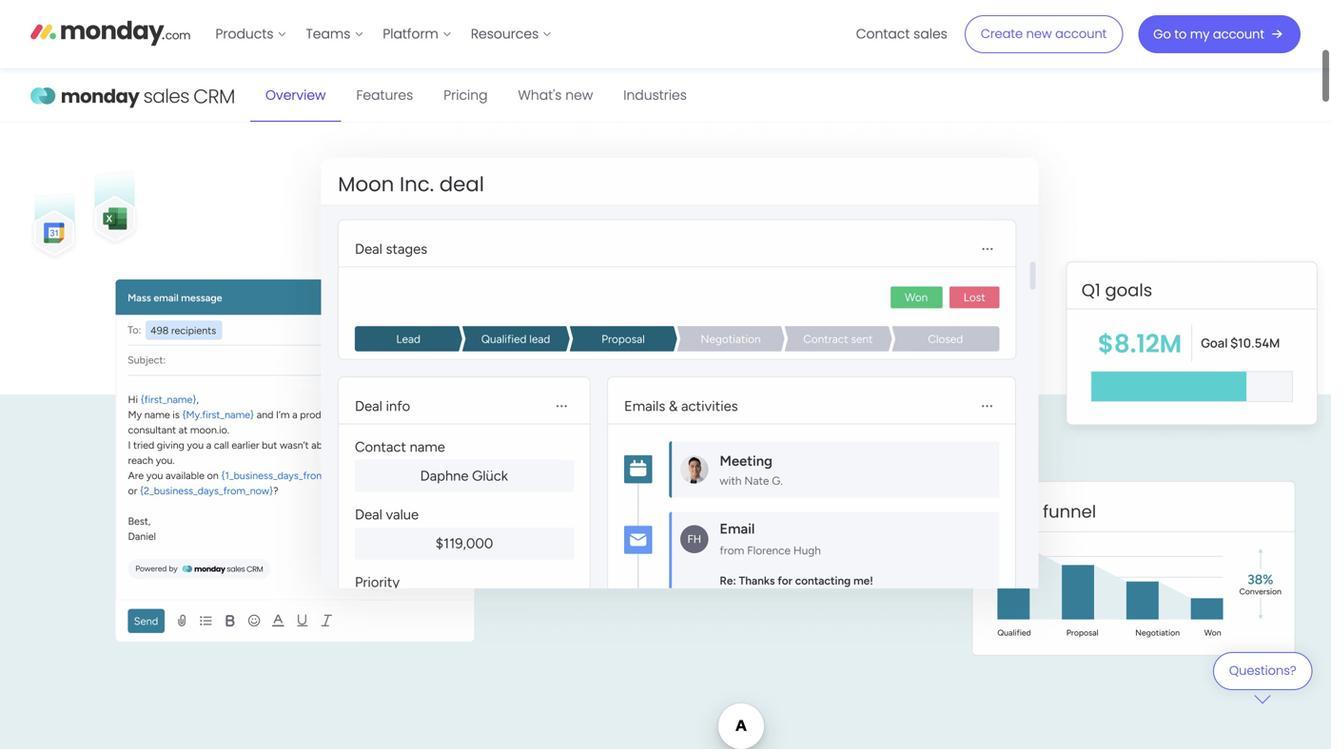Task type: vqa. For each thing, say whether or not it's contained in the screenshot.
bottommost "to"
no



Task type: locate. For each thing, give the bounding box(es) containing it.
0 vertical spatial new
[[1027, 25, 1052, 42]]

create new account
[[981, 25, 1107, 42]]

credit
[[670, 29, 705, 46]]

list containing products
[[206, 0, 562, 69]]

pricing
[[444, 86, 488, 105]]

1 vertical spatial new
[[566, 86, 593, 105]]

get full access ✦ no credit card needed
[[543, 29, 788, 46]]

account
[[1056, 25, 1107, 42], [1213, 26, 1265, 43]]

list
[[206, 0, 562, 69]]

teams link
[[296, 19, 373, 50]]

overview link
[[250, 69, 341, 122]]

contact sales button
[[847, 19, 957, 50]]

overview
[[266, 86, 326, 105]]

monday.com crm and sales image
[[30, 69, 235, 123]]

questions?
[[1229, 663, 1297, 680]]

features link
[[341, 69, 429, 122]]

access
[[589, 29, 633, 46]]

new for create
[[1027, 25, 1052, 42]]

contact sales
[[856, 25, 948, 43]]

resources link
[[461, 19, 562, 50]]

main element
[[206, 0, 1301, 69]]

new inside button
[[1027, 25, 1052, 42]]

features
[[356, 86, 413, 105]]

1 horizontal spatial new
[[1027, 25, 1052, 42]]

to
[[1175, 26, 1187, 43]]

questions? button
[[1213, 653, 1313, 705]]

get
[[543, 29, 565, 46]]

new
[[1027, 25, 1052, 42], [566, 86, 593, 105]]

create
[[981, 25, 1023, 42]]

new right what's
[[566, 86, 593, 105]]

industries
[[624, 86, 687, 105]]

0 horizontal spatial new
[[566, 86, 593, 105]]

account right create
[[1056, 25, 1107, 42]]

go to my account button
[[1138, 15, 1301, 53]]

0 horizontal spatial account
[[1056, 25, 1107, 42]]

platform link
[[373, 19, 461, 50]]

account right my
[[1213, 26, 1265, 43]]

platform
[[383, 25, 439, 43]]

new right create
[[1027, 25, 1052, 42]]



Task type: describe. For each thing, give the bounding box(es) containing it.
go to my account
[[1154, 26, 1265, 43]]

create new account button
[[965, 15, 1123, 53]]

monday.com logo image
[[30, 12, 191, 52]]

full
[[568, 29, 586, 46]]

what's
[[518, 86, 562, 105]]

go
[[1154, 26, 1171, 43]]

new for what's
[[566, 86, 593, 105]]

what's new link
[[503, 69, 608, 122]]

my
[[1190, 26, 1210, 43]]

teams
[[306, 25, 351, 43]]

what's new
[[518, 86, 593, 105]]

no
[[650, 29, 666, 46]]

resources
[[471, 25, 539, 43]]

contact
[[856, 25, 910, 43]]

✦
[[637, 29, 646, 46]]

1 horizontal spatial account
[[1213, 26, 1265, 43]]

sales
[[914, 25, 948, 43]]

card
[[708, 29, 737, 46]]

industries link
[[608, 69, 702, 122]]

products link
[[206, 19, 296, 50]]

pricing link
[[429, 69, 503, 122]]

products
[[216, 25, 274, 43]]

needed
[[740, 29, 788, 46]]



